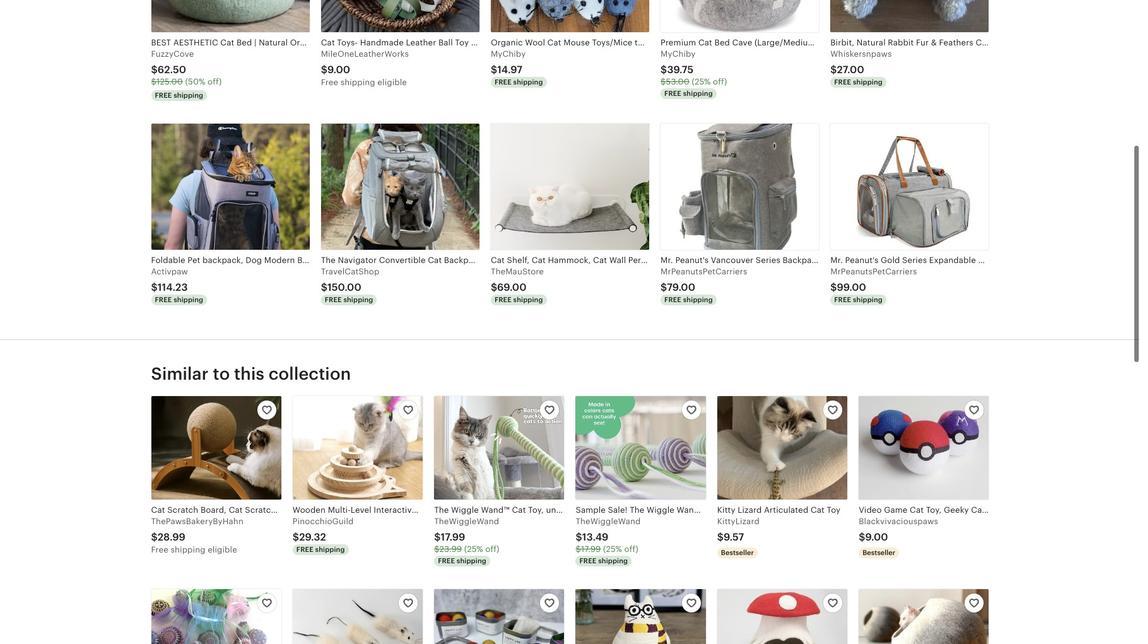 Task type: locate. For each thing, give the bounding box(es) containing it.
shipping inside thewigglewand $ 17.99 $ 23.99 (25% off) free shipping
[[457, 557, 486, 565]]

1 horizontal spatial mychiby
[[661, 49, 696, 59]]

(25% for 13.49
[[603, 545, 622, 554]]

free inside themaustore $ 69.00 free shipping
[[495, 296, 512, 304]]

best aesthetic cat bed | natural organic merino felt wool | soft, wholesome, cute | #1 modern "cat corner" cave | handmade round style image
[[151, 0, 310, 32]]

collection
[[269, 364, 351, 384]]

handmade up the mileoneleatherworks
[[360, 38, 404, 47]]

toys-
[[337, 38, 358, 47]]

shipping down 29.32
[[315, 546, 345, 553]]

cat left the toys, at the top right of the page
[[1056, 38, 1070, 47]]

expandable
[[929, 255, 976, 265]]

(25% inside thewigglewand $ 17.99 $ 23.99 (25% off) free shipping
[[464, 545, 483, 554]]

fuzzycove
[[151, 49, 194, 59]]

organic wool cat mouse toys/mice toys – handmade wool mouse cat toy, cat toys for indoor cats, cat mice toys- for your cat/rat gift image
[[491, 0, 649, 32]]

bestseller down 9.57
[[721, 549, 754, 557]]

thewigglewand $ 13.49 $ 17.99 (25% off) free shipping
[[576, 517, 641, 565]]

blackvivaciouspaws $ 9.00 bestseller
[[859, 517, 938, 557]]

free inside mrpeanutspetcarriers $ 79.00 free shipping
[[664, 296, 681, 304]]

0 horizontal spatial bestseller
[[721, 549, 754, 557]]

peanut's
[[845, 255, 879, 265]]

mrpeanutspetcarriers inside mr. peanut's gold series expandable airline approved soft sided pet carrier mrpeanutspetcarriers $ 99.00 free shipping
[[831, 267, 917, 276]]

leather
[[406, 38, 436, 47]]

shipping inside thewigglewand $ 13.49 $ 17.99 (25% off) free shipping
[[598, 557, 628, 565]]

free down 150.00
[[325, 296, 342, 304]]

eligible inside thepawsbakerybyhahn $ 28.99 free shipping eligible
[[208, 545, 237, 555]]

mychiby up the 39.75
[[661, 49, 696, 59]]

the navigator convertible cat backpack - pet bag outing, breathable pet backpack, portable cat bag, travel cat backpack, cat carrier image
[[321, 124, 479, 250]]

birbit,
[[831, 38, 855, 47]]

free down 27.00
[[834, 78, 851, 86]]

thepawsbakerybyhahn
[[151, 517, 244, 526]]

mr.
[[831, 255, 843, 265]]

wool felt mushroom cat cave | premium cat bed | kitty bed | felt cat house | fair trade | 100% wool and handmade image
[[717, 589, 848, 644]]

1 vertical spatial 17.99
[[581, 545, 601, 554]]

shipping inside mr. peanut's gold series expandable airline approved soft sided pet carrier mrpeanutspetcarriers $ 99.00 free shipping
[[853, 296, 883, 304]]

1 horizontal spatial mrpeanutspetcarriers
[[831, 267, 917, 276]]

to
[[213, 364, 230, 384]]

1 horizontal spatial 9.00
[[865, 531, 888, 543]]

free down 29.32
[[296, 546, 313, 553]]

9.00 down toys-
[[327, 64, 350, 76]]

mr. peanut's gold series expandable airline approved soft sided pet carrier mrpeanutspetcarriers $ 99.00 free shipping
[[831, 255, 1135, 304]]

17.99 down "13.49"
[[581, 545, 601, 554]]

shipping down 27.00
[[853, 78, 883, 86]]

free inside thepawsbakerybyhahn $ 28.99 free shipping eligible
[[151, 545, 168, 555]]

0 horizontal spatial toy
[[455, 38, 469, 47]]

shipping
[[341, 78, 375, 87], [513, 78, 543, 86], [853, 78, 883, 86], [683, 90, 713, 97], [174, 92, 203, 99], [174, 296, 203, 304], [344, 296, 373, 304], [513, 296, 543, 304], [683, 296, 713, 304], [853, 296, 883, 304], [171, 545, 205, 555], [315, 546, 345, 553], [457, 557, 486, 565], [598, 557, 628, 565]]

mychiby inside "mychiby $ 14.97 free shipping"
[[491, 49, 526, 59]]

114.23
[[158, 281, 188, 293]]

felt cat bed, high quality felt cat cave, dog cocoon house, pet furniture - hand felt wool, felted wool bubble - minimal modern design image
[[859, 589, 989, 644]]

0 horizontal spatial 9.00
[[327, 64, 350, 76]]

eligible down 'thepawsbakerybyhahn'
[[208, 545, 237, 555]]

1 vertical spatial toy
[[827, 505, 841, 515]]

0 horizontal spatial 17.99
[[441, 531, 465, 543]]

off)
[[208, 77, 222, 87], [713, 77, 727, 87], [485, 545, 499, 554], [624, 545, 638, 554]]

shipping inside mychiby $ 39.75 $ 53.00 (25% off) free shipping
[[683, 90, 713, 97]]

thewigglewand
[[434, 517, 499, 526], [576, 517, 641, 526]]

17.99 inside thewigglewand $ 13.49 $ 17.99 (25% off) free shipping
[[581, 545, 601, 554]]

2 handmade from the left
[[1010, 38, 1053, 47]]

9.00 down blackvivaciouspaws
[[865, 531, 888, 543]]

5
[[1094, 38, 1099, 47]]

shipping down 53.00
[[683, 90, 713, 97]]

$ inside travelcatshop $ 150.00 free shipping
[[321, 281, 327, 293]]

thewigglewand up 23.99
[[434, 517, 499, 526]]

free down 114.23
[[155, 296, 172, 304]]

off) for 62.50
[[208, 77, 222, 87]]

kittylizard
[[717, 517, 760, 526]]

0 horizontal spatial (25%
[[464, 545, 483, 554]]

pinocchioguild $ 29.32 free shipping
[[293, 517, 354, 553]]

39.75
[[667, 64, 694, 76]]

2 thewigglewand from the left
[[576, 517, 641, 526]]

1 handmade from the left
[[360, 38, 404, 47]]

free down "13.49"
[[580, 557, 597, 565]]

0 horizontal spatial free
[[151, 545, 168, 555]]

off) inside thewigglewand $ 17.99 $ 23.99 (25% off) free shipping
[[485, 545, 499, 554]]

13.49
[[582, 531, 609, 543]]

cats
[[486, 38, 504, 47]]

0 horizontal spatial mrpeanutspetcarriers
[[661, 267, 747, 276]]

cat left toy,
[[976, 38, 990, 47]]

(25% down "13.49"
[[603, 545, 622, 554]]

shipping down 23.99
[[457, 557, 486, 565]]

free down toys-
[[321, 78, 338, 87]]

mrpeanutspetcarriers up 79.00
[[661, 267, 747, 276]]

17.99
[[441, 531, 465, 543], [581, 545, 601, 554]]

(25%
[[692, 77, 711, 87], [464, 545, 483, 554], [603, 545, 622, 554]]

shipping down '69.00'
[[513, 296, 543, 304]]

bestseller
[[721, 549, 754, 557], [863, 549, 896, 557]]

thepawsbakerybyhahn $ 28.99 free shipping eligible
[[151, 517, 244, 555]]

(25% right 53.00
[[692, 77, 711, 87]]

1 horizontal spatial (25%
[[603, 545, 622, 554]]

2 horizontal spatial (25%
[[692, 77, 711, 87]]

free down '69.00'
[[495, 296, 512, 304]]

2 mychiby from the left
[[661, 49, 696, 59]]

17.99 up 23.99
[[441, 531, 465, 543]]

handmade right toy,
[[1010, 38, 1053, 47]]

carrier
[[1107, 255, 1135, 265]]

1 horizontal spatial thewigglewand
[[576, 517, 641, 526]]

free inside fuzzycove $ 62.50 $ 125.00 (50% off) free shipping
[[155, 92, 172, 99]]

catnip infused felted balls with recharging tin by simply b vermont image
[[434, 589, 564, 644]]

2 bestseller from the left
[[863, 549, 896, 557]]

shipping down (50%
[[174, 92, 203, 99]]

1 horizontal spatial bestseller
[[863, 549, 896, 557]]

themaustore
[[491, 267, 544, 276]]

free down 99.00
[[834, 296, 851, 304]]

off) inside mychiby $ 39.75 $ 53.00 (25% off) free shipping
[[713, 77, 727, 87]]

$ inside birbit, natural rabbit fur & feathers cat toy, handmade cat toys,  5 per pack whiskersnpaws $ 27.00 free shipping
[[831, 64, 837, 76]]

0 vertical spatial free
[[321, 78, 338, 87]]

travelcatshop $ 150.00 free shipping
[[321, 267, 379, 304]]

shipping down 114.23
[[174, 296, 203, 304]]

free down 14.97
[[495, 78, 512, 86]]

approved
[[1006, 255, 1045, 265]]

2 mrpeanutspetcarriers from the left
[[831, 267, 917, 276]]

$
[[151, 64, 158, 76], [321, 64, 327, 76], [491, 64, 497, 76], [661, 64, 667, 76], [831, 64, 837, 76], [151, 77, 156, 87], [661, 77, 666, 87], [151, 281, 158, 293], [321, 281, 327, 293], [491, 281, 497, 293], [661, 281, 667, 293], [831, 281, 837, 293], [151, 531, 158, 543], [293, 531, 299, 543], [434, 531, 441, 543], [576, 531, 582, 543], [717, 531, 724, 543], [859, 531, 865, 543], [434, 545, 440, 554], [576, 545, 581, 554]]

cat
[[321, 38, 335, 47], [976, 38, 990, 47], [1056, 38, 1070, 47], [811, 505, 825, 515]]

0 vertical spatial eligible
[[378, 78, 407, 87]]

travelcatshop
[[321, 267, 379, 276]]

9.00
[[327, 64, 350, 76], [865, 531, 888, 543]]

1 thewigglewand from the left
[[434, 517, 499, 526]]

cat left toys-
[[321, 38, 335, 47]]

mrpeanutspetcarriers down "peanut's"
[[831, 267, 917, 276]]

9.57
[[724, 531, 744, 543]]

1 bestseller from the left
[[721, 549, 754, 557]]

53.00
[[666, 77, 690, 87]]

bestseller down blackvivaciouspaws
[[863, 549, 896, 557]]

free inside activpaw $ 114.23 free shipping
[[155, 296, 172, 304]]

28.99
[[158, 531, 185, 543]]

feathers
[[939, 38, 974, 47]]

shipping inside themaustore $ 69.00 free shipping
[[513, 296, 543, 304]]

$ inside activpaw $ 114.23 free shipping
[[151, 281, 158, 293]]

shipping down 28.99
[[171, 545, 205, 555]]

toy right articulated
[[827, 505, 841, 515]]

free
[[321, 78, 338, 87], [151, 545, 168, 555]]

free down 28.99
[[151, 545, 168, 555]]

1 vertical spatial free
[[151, 545, 168, 555]]

thewigglewand for 13.49
[[576, 517, 641, 526]]

handmade
[[360, 38, 404, 47], [1010, 38, 1053, 47]]

mr. peanut's vancouver series backpack pet carrier, airline approved soft sided tote for cats & small dogs image
[[661, 124, 819, 250]]

0 horizontal spatial thewigglewand
[[434, 517, 499, 526]]

ball
[[438, 38, 453, 47]]

foldable pet backpack, dog modern backpack, cat foldable backpack, modern pet carrier bag, arthemisclothing image
[[151, 124, 310, 250]]

off) inside thewigglewand $ 13.49 $ 17.99 (25% off) free shipping
[[624, 545, 638, 554]]

1 mychiby from the left
[[491, 49, 526, 59]]

free down 79.00
[[664, 296, 681, 304]]

150.00
[[327, 281, 361, 293]]

fuzzycove $ 62.50 $ 125.00 (50% off) free shipping
[[151, 49, 222, 99]]

toy,
[[992, 38, 1008, 47]]

blackvivaciouspaws
[[859, 517, 938, 526]]

airline
[[978, 255, 1004, 265]]

handmade inside birbit, natural rabbit fur & feathers cat toy, handmade cat toys,  5 per pack whiskersnpaws $ 27.00 free shipping
[[1010, 38, 1053, 47]]

23.99
[[440, 545, 462, 554]]

$ inside thepawsbakerybyhahn $ 28.99 free shipping eligible
[[151, 531, 158, 543]]

per
[[1102, 38, 1115, 47]]

free inside mychiby $ 39.75 $ 53.00 (25% off) free shipping
[[664, 90, 681, 97]]

similar
[[151, 364, 209, 384]]

cat right articulated
[[811, 505, 825, 515]]

kitty lizard articulated cat toy image
[[717, 396, 848, 500]]

eligible inside the cat toys- handmade leather ball toy for cats mileoneleatherworks $ 9.00 free shipping eligible
[[378, 78, 407, 87]]

pack
[[1117, 38, 1137, 47]]

0 horizontal spatial handmade
[[360, 38, 404, 47]]

eligible down the mileoneleatherworks
[[378, 78, 407, 87]]

thewigglewand up "13.49"
[[576, 517, 641, 526]]

free down 23.99
[[438, 557, 455, 565]]

shipping inside pinocchioguild $ 29.32 free shipping
[[315, 546, 345, 553]]

shipping down 99.00
[[853, 296, 883, 304]]

(50%
[[185, 77, 205, 87]]

off) inside fuzzycove $ 62.50 $ 125.00 (50% off) free shipping
[[208, 77, 222, 87]]

shipping down 150.00
[[344, 296, 373, 304]]

1 vertical spatial 9.00
[[865, 531, 888, 543]]

1 vertical spatial eligible
[[208, 545, 237, 555]]

themaustore $ 69.00 free shipping
[[491, 267, 544, 304]]

sided
[[1066, 255, 1090, 265]]

shipping down 14.97
[[513, 78, 543, 86]]

activpaw
[[151, 267, 188, 276]]

toy left for on the left top of page
[[455, 38, 469, 47]]

free down 53.00
[[664, 90, 681, 97]]

mychiby inside mychiby $ 39.75 $ 53.00 (25% off) free shipping
[[661, 49, 696, 59]]

toy inside kitty lizard articulated cat toy kittylizard $ 9.57 bestseller
[[827, 505, 841, 515]]

shipping inside birbit, natural rabbit fur & feathers cat toy, handmade cat toys,  5 per pack whiskersnpaws $ 27.00 free shipping
[[853, 78, 883, 86]]

(25% inside thewigglewand $ 13.49 $ 17.99 (25% off) free shipping
[[603, 545, 622, 554]]

mychiby
[[491, 49, 526, 59], [661, 49, 696, 59]]

1 horizontal spatial free
[[321, 78, 338, 87]]

0 vertical spatial toy
[[455, 38, 469, 47]]

handmade inside the cat toys- handmade leather ball toy for cats mileoneleatherworks $ 9.00 free shipping eligible
[[360, 38, 404, 47]]

toys,
[[1072, 38, 1092, 47]]

(25% inside mychiby $ 39.75 $ 53.00 (25% off) free shipping
[[692, 77, 711, 87]]

premium cat bed cave (large/medium) - eco friendly 100% merino wool beds for cats and kittens image
[[661, 0, 819, 32]]

shipping down "13.49"
[[598, 557, 628, 565]]

(25% right 23.99
[[464, 545, 483, 554]]

0 horizontal spatial mychiby
[[491, 49, 526, 59]]

eligible
[[378, 78, 407, 87], [208, 545, 237, 555]]

lizard
[[738, 505, 762, 515]]

for
[[471, 38, 484, 47]]

shipping down 79.00
[[683, 296, 713, 304]]

0 vertical spatial 17.99
[[441, 531, 465, 543]]

mychiby $ 14.97 free shipping
[[491, 49, 543, 86]]

1 horizontal spatial 17.99
[[581, 545, 601, 554]]

free down 125.00 at the top of page
[[155, 92, 172, 99]]

free inside thewigglewand $ 13.49 $ 17.99 (25% off) free shipping
[[580, 557, 597, 565]]

0 vertical spatial 9.00
[[327, 64, 350, 76]]

mychiby up 14.97
[[491, 49, 526, 59]]

mrpeanutspetcarriers
[[661, 267, 747, 276], [831, 267, 917, 276]]

shipping down the mileoneleatherworks
[[341, 78, 375, 87]]

$ inside kitty lizard articulated cat toy kittylizard $ 9.57 bestseller
[[717, 531, 724, 543]]

thewigglewand inside thewigglewand $ 17.99 $ 23.99 (25% off) free shipping
[[434, 517, 499, 526]]

free inside the cat toys- handmade leather ball toy for cats mileoneleatherworks $ 9.00 free shipping eligible
[[321, 78, 338, 87]]

0 horizontal spatial eligible
[[208, 545, 237, 555]]

whiskersnpaws
[[831, 49, 892, 59]]

1 horizontal spatial toy
[[827, 505, 841, 515]]

free
[[495, 78, 512, 86], [834, 78, 851, 86], [664, 90, 681, 97], [155, 92, 172, 99], [155, 296, 172, 304], [325, 296, 342, 304], [495, 296, 512, 304], [664, 296, 681, 304], [834, 296, 851, 304], [296, 546, 313, 553], [438, 557, 455, 565], [580, 557, 597, 565]]

1 mrpeanutspetcarriers from the left
[[661, 267, 747, 276]]

14.97
[[497, 64, 523, 76]]

1 horizontal spatial handmade
[[1010, 38, 1053, 47]]

toy
[[455, 38, 469, 47], [827, 505, 841, 515]]

mychiby for 14.97
[[491, 49, 526, 59]]

1 horizontal spatial eligible
[[378, 78, 407, 87]]



Task type: describe. For each thing, give the bounding box(es) containing it.
bestseller inside kitty lizard articulated cat toy kittylizard $ 9.57 bestseller
[[721, 549, 754, 557]]

xl long haired mouse deer hair fur cat toy - true north great angora mouse - teaser wand refill attachment image
[[293, 589, 423, 644]]

mileoneleatherworks
[[321, 49, 409, 59]]

27.00
[[837, 64, 864, 76]]

69.00
[[497, 281, 527, 293]]

125.00
[[156, 77, 183, 87]]

gold
[[881, 255, 900, 265]]

cat inside the cat toys- handmade leather ball toy for cats mileoneleatherworks $ 9.00 free shipping eligible
[[321, 38, 335, 47]]

pet
[[1092, 255, 1105, 265]]

shipping inside fuzzycove $ 62.50 $ 125.00 (50% off) free shipping
[[174, 92, 203, 99]]

thewigglewand for 17.99
[[434, 517, 499, 526]]

&
[[931, 38, 937, 47]]

pinocchioguild
[[293, 517, 354, 526]]

series
[[902, 255, 927, 265]]

free inside travelcatshop $ 150.00 free shipping
[[325, 296, 342, 304]]

off) for 17.99
[[485, 545, 499, 554]]

cat inside kitty lizard articulated cat toy kittylizard $ 9.57 bestseller
[[811, 505, 825, 515]]

off) for 13.49
[[624, 545, 638, 554]]

62.50
[[158, 64, 186, 76]]

$ inside mr. peanut's gold series expandable airline approved soft sided pet carrier mrpeanutspetcarriers $ 99.00 free shipping
[[831, 281, 837, 293]]

cat shelf, cat hammock, cat wall perch, cat wall furniture, cat wall hammock, hanging cat bed, cat window hammock,  cat window shelf image
[[491, 124, 649, 250]]

cat toys- handmade leather ball toy for cats image
[[321, 0, 479, 32]]

cat scratch board, cat scratching ball toy, solid wood durable scratching ball for indoor cats（large） image
[[151, 396, 281, 500]]

the wiggle wand™ cat toy, unique patent pending toy made in colors cats can actually see image
[[434, 396, 564, 500]]

free inside pinocchioguild $ 29.32 free shipping
[[296, 546, 313, 553]]

$ inside blackvivaciouspaws $ 9.00 bestseller
[[859, 531, 865, 543]]

99.00
[[837, 281, 866, 293]]

shipping inside mrpeanutspetcarriers $ 79.00 free shipping
[[683, 296, 713, 304]]

9.00 inside blackvivaciouspaws $ 9.00 bestseller
[[865, 531, 888, 543]]

17.99 inside thewigglewand $ 17.99 $ 23.99 (25% off) free shipping
[[441, 531, 465, 543]]

mychiby for 39.75
[[661, 49, 696, 59]]

toy inside the cat toys- handmade leather ball toy for cats mileoneleatherworks $ 9.00 free shipping eligible
[[455, 38, 469, 47]]

$ inside "mychiby $ 14.97 free shipping"
[[491, 64, 497, 76]]

video game cat toy, geeky cat toy, nerd cat toys, gamer cat toy, soft cat toy, fun cat toy, catnip filled toy, jingle sound cat toy image
[[859, 396, 989, 500]]

sample sale! the wiggle wand™ cat toy, discounted as is pet toy image
[[576, 396, 706, 500]]

shipping inside "mychiby $ 14.97 free shipping"
[[513, 78, 543, 86]]

bestseller inside blackvivaciouspaws $ 9.00 bestseller
[[863, 549, 896, 557]]

free inside "mychiby $ 14.97 free shipping"
[[495, 78, 512, 86]]

birbit, natural rabbit fur & feathers cat toy, handmade cat toys,  5 per pack whiskersnpaws $ 27.00 free shipping
[[831, 38, 1137, 86]]

this
[[234, 364, 264, 384]]

similar to this collection
[[151, 364, 351, 384]]

shipping inside thepawsbakerybyhahn $ 28.99 free shipping eligible
[[171, 545, 205, 555]]

mr. peanut's gold series expandable airline approved soft sided pet carrier image
[[831, 124, 989, 250]]

shipping inside travelcatshop $ 150.00 free shipping
[[344, 296, 373, 304]]

29.32
[[299, 531, 326, 543]]

freak meowt, handmade, catnip purry pawter cat toy, cool cat toys, gifts for cats, cat toys, catnip toy, unique cat toys image
[[576, 589, 706, 644]]

cat toys- handmade leather ball toy for cats mileoneleatherworks $ 9.00 free shipping eligible
[[321, 38, 504, 87]]

rabbit
[[888, 38, 914, 47]]

$ inside the cat toys- handmade leather ball toy for cats mileoneleatherworks $ 9.00 free shipping eligible
[[321, 64, 327, 76]]

$ inside mrpeanutspetcarriers $ 79.00 free shipping
[[661, 281, 667, 293]]

birbit, natural rabbit fur & feathers cat toy, handmade cat toys,  5 per pack image
[[831, 0, 989, 32]]

free inside birbit, natural rabbit fur & feathers cat toy, handmade cat toys,  5 per pack whiskersnpaws $ 27.00 free shipping
[[834, 78, 851, 86]]

mrpeanutspetcarriers $ 79.00 free shipping
[[661, 267, 747, 304]]

$ inside themaustore $ 69.00 free shipping
[[491, 281, 497, 293]]

(25% for 17.99
[[464, 545, 483, 554]]

off) for 39.75
[[713, 77, 727, 87]]

79.00
[[667, 281, 695, 293]]

soft
[[1048, 255, 1064, 265]]

thewigglewand $ 17.99 $ 23.99 (25% off) free shipping
[[434, 517, 499, 565]]

natural
[[857, 38, 886, 47]]

shipping inside the cat toys- handmade leather ball toy for cats mileoneleatherworks $ 9.00 free shipping eligible
[[341, 78, 375, 87]]

scatterballs bestselling cat toys (3 pack or 5 pack) - great gift! image
[[151, 589, 281, 644]]

kitty
[[717, 505, 736, 515]]

fur
[[916, 38, 929, 47]]

activpaw $ 114.23 free shipping
[[151, 267, 203, 304]]

kitty lizard articulated cat toy kittylizard $ 9.57 bestseller
[[717, 505, 841, 557]]

free inside mr. peanut's gold series expandable airline approved soft sided pet carrier mrpeanutspetcarriers $ 99.00 free shipping
[[834, 296, 851, 304]]

$ inside pinocchioguild $ 29.32 free shipping
[[293, 531, 299, 543]]

free inside thewigglewand $ 17.99 $ 23.99 (25% off) free shipping
[[438, 557, 455, 565]]

9.00 inside the cat toys- handmade leather ball toy for cats mileoneleatherworks $ 9.00 free shipping eligible
[[327, 64, 350, 76]]

shipping inside activpaw $ 114.23 free shipping
[[174, 296, 203, 304]]

(25% for 39.75
[[692, 77, 711, 87]]

wooden multi-level interactive cat toy with ball tracks and toy discs image
[[293, 396, 423, 500]]

mychiby $ 39.75 $ 53.00 (25% off) free shipping
[[661, 49, 727, 97]]

articulated
[[764, 505, 809, 515]]



Task type: vqa. For each thing, say whether or not it's contained in the screenshot.
the bottommost "Shop"
no



